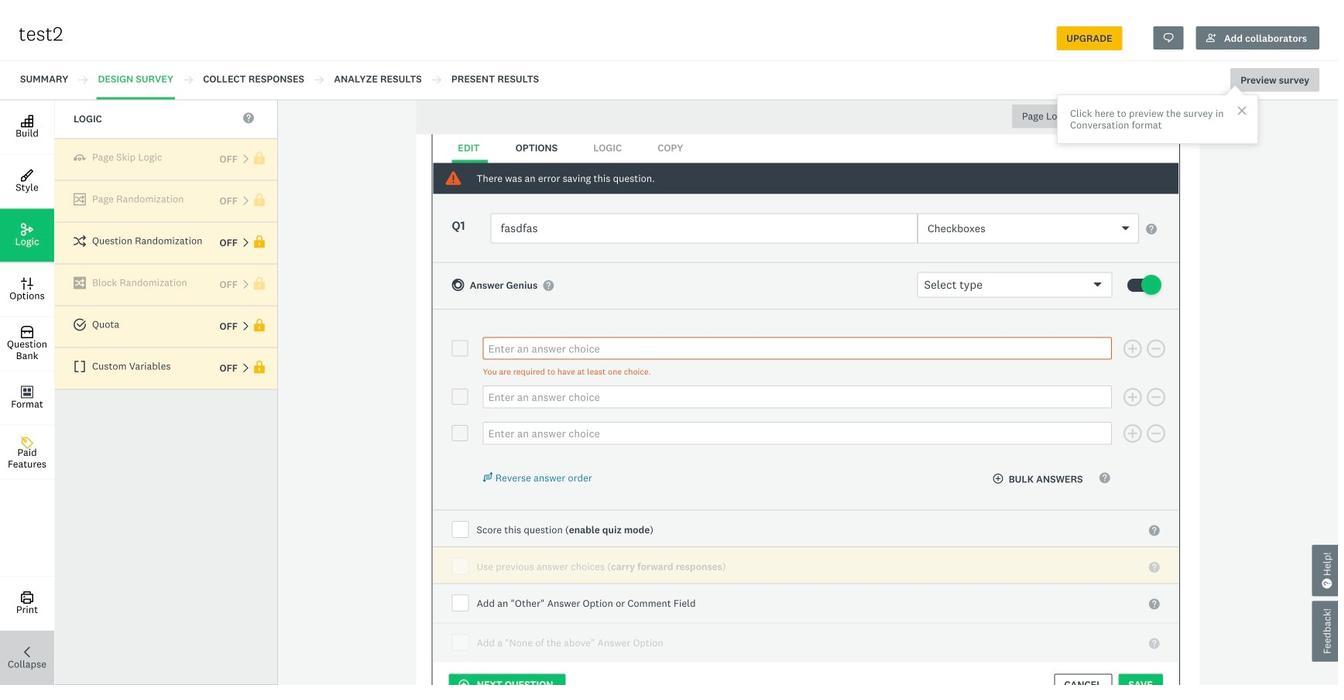 Task type: vqa. For each thing, say whether or not it's contained in the screenshot.
DROPDOWN ARROW ICON
no



Task type: locate. For each thing, give the bounding box(es) containing it.
don't worry, you can always come back and edit your survey later. image
[[1221, 81, 1248, 95]]

None checkbox
[[452, 340, 468, 356], [452, 389, 468, 405], [452, 340, 468, 356], [452, 389, 468, 405]]

None checkbox
[[452, 425, 468, 442]]



